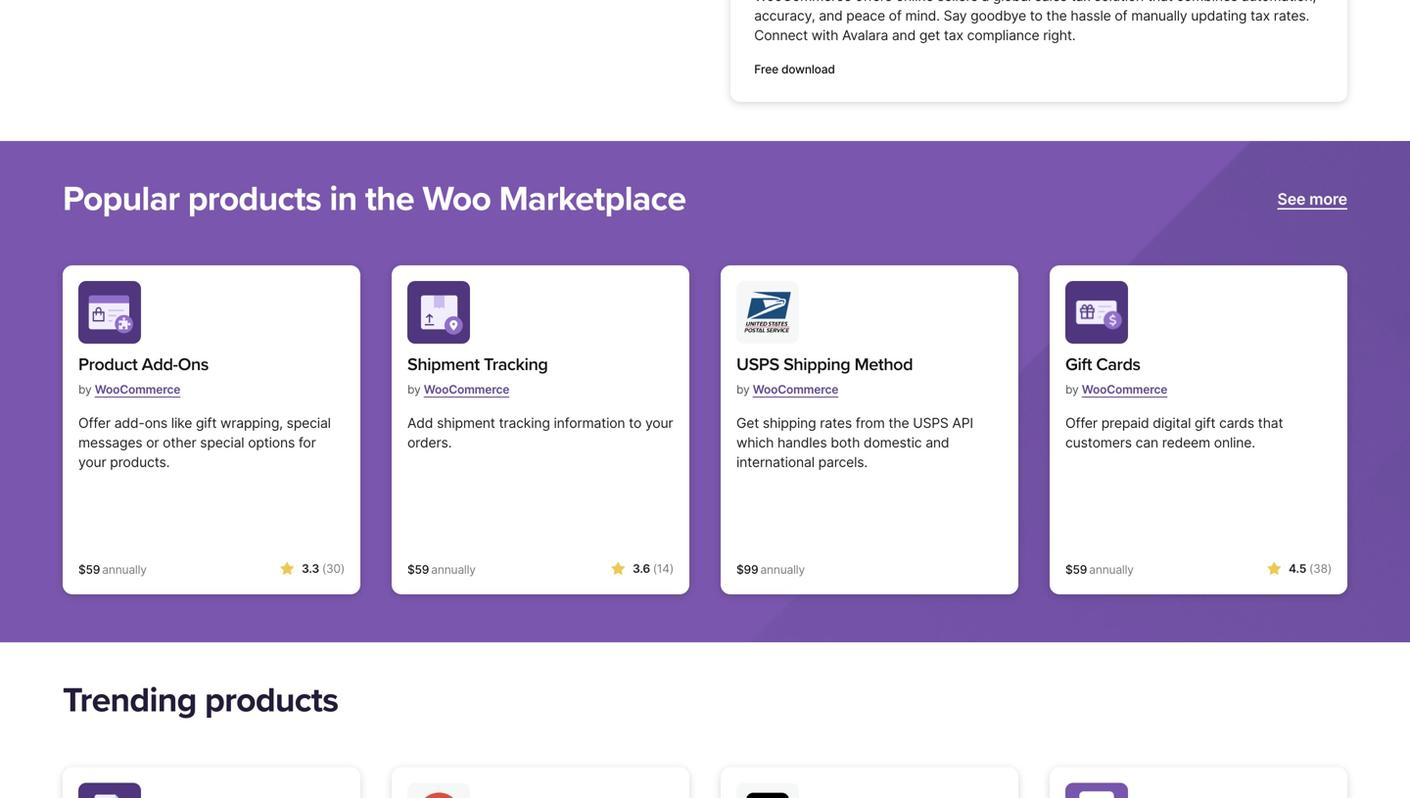 Task type: vqa. For each thing, say whether or not it's contained in the screenshot.


Task type: locate. For each thing, give the bounding box(es) containing it.
offer inside offer add-ons like gift wrapping, special messages or other special options for your products.
[[78, 415, 111, 432]]

( for shipment tracking
[[653, 562, 657, 576]]

$59 annually
[[78, 563, 147, 577], [407, 563, 476, 577], [1066, 563, 1134, 577]]

customers
[[1066, 435, 1132, 451]]

woocommerce link for cards
[[1082, 375, 1168, 405]]

1 woocommerce from the left
[[95, 383, 180, 397]]

usps shipping method by woocommerce
[[737, 354, 913, 397]]

annually
[[102, 563, 147, 577], [431, 563, 476, 577], [760, 563, 805, 577], [1089, 563, 1134, 577]]

gift inside offer add-ons like gift wrapping, special messages or other special options for your products.
[[196, 415, 217, 432]]

3 ) from the left
[[1328, 562, 1332, 576]]

woocommerce link up shipping
[[753, 375, 839, 405]]

usps up and
[[913, 415, 949, 432]]

3 $59 annually from the left
[[1066, 563, 1134, 577]]

0 horizontal spatial )
[[341, 562, 345, 576]]

(
[[322, 562, 326, 576], [653, 562, 657, 576], [1309, 562, 1314, 576]]

1 vertical spatial your
[[78, 454, 106, 471]]

$99
[[737, 563, 758, 577]]

1 vertical spatial usps
[[913, 415, 949, 432]]

0 horizontal spatial $59
[[78, 563, 100, 577]]

get shipping rates from the usps api which handles both domestic and international parcels.
[[737, 415, 973, 471]]

1 $59 annually from the left
[[78, 563, 147, 577]]

add-
[[114, 415, 145, 432]]

woocommerce link up shipment
[[424, 375, 509, 405]]

3 woocommerce link from the left
[[753, 375, 839, 405]]

by down 'gift'
[[1066, 383, 1079, 397]]

) for gift cards
[[1328, 562, 1332, 576]]

1 horizontal spatial your
[[645, 415, 673, 432]]

2 woocommerce link from the left
[[424, 375, 509, 405]]

$59 annually for gift
[[1066, 563, 1134, 577]]

usps left the shipping
[[737, 354, 779, 375]]

woocommerce inside shipment tracking by woocommerce
[[424, 383, 509, 397]]

2 horizontal spatial )
[[1328, 562, 1332, 576]]

3 annually from the left
[[760, 563, 805, 577]]

3 by from the left
[[737, 383, 750, 397]]

1 vertical spatial special
[[200, 435, 244, 451]]

1 horizontal spatial $59 annually
[[407, 563, 476, 577]]

4 annually from the left
[[1089, 563, 1134, 577]]

annually for gift
[[1089, 563, 1134, 577]]

2 horizontal spatial $59
[[1066, 563, 1087, 577]]

woocommerce inside the product add-ons by woocommerce
[[95, 383, 180, 397]]

) for product add-ons
[[341, 562, 345, 576]]

1 horizontal spatial gift
[[1195, 415, 1216, 432]]

)
[[341, 562, 345, 576], [670, 562, 674, 576], [1328, 562, 1332, 576]]

offer inside offer prepaid digital gift cards that customers can redeem online.
[[1066, 415, 1098, 432]]

to
[[629, 415, 642, 432]]

offer up 'messages'
[[78, 415, 111, 432]]

shipment
[[407, 354, 480, 375]]

1 gift from the left
[[196, 415, 217, 432]]

( right 3.3
[[322, 562, 326, 576]]

shipment tracking by woocommerce
[[407, 354, 548, 397]]

0 vertical spatial products
[[188, 178, 321, 220]]

2 woocommerce from the left
[[424, 383, 509, 397]]

30
[[326, 562, 341, 576]]

gift right like
[[196, 415, 217, 432]]

annually for product
[[102, 563, 147, 577]]

your down 'messages'
[[78, 454, 106, 471]]

special down wrapping,
[[200, 435, 244, 451]]

$59 annually for shipment
[[407, 563, 476, 577]]

woocommerce link up prepaid
[[1082, 375, 1168, 405]]

0 horizontal spatial gift
[[196, 415, 217, 432]]

add-
[[142, 354, 178, 375]]

by inside the product add-ons by woocommerce
[[78, 383, 92, 397]]

prepaid
[[1102, 415, 1149, 432]]

0 horizontal spatial offer
[[78, 415, 111, 432]]

( right 4.5
[[1309, 562, 1314, 576]]

woocommerce link
[[95, 375, 180, 405], [424, 375, 509, 405], [753, 375, 839, 405], [1082, 375, 1168, 405]]

by up add
[[407, 383, 421, 397]]

the inside get shipping rates from the usps api which handles both domestic and international parcels.
[[889, 415, 909, 432]]

trending products
[[63, 680, 338, 722]]

0 horizontal spatial your
[[78, 454, 106, 471]]

) right 3.3
[[341, 562, 345, 576]]

0 horizontal spatial (
[[322, 562, 326, 576]]

4 woocommerce from the left
[[1082, 383, 1168, 397]]

ons
[[178, 354, 209, 375]]

3 ( from the left
[[1309, 562, 1314, 576]]

orders.
[[407, 435, 452, 451]]

annually for shipment
[[431, 563, 476, 577]]

1 horizontal spatial (
[[653, 562, 657, 576]]

woocommerce down 'shipment tracking' link
[[424, 383, 509, 397]]

tracking
[[499, 415, 550, 432]]

usps inside usps shipping method by woocommerce
[[737, 354, 779, 375]]

0 vertical spatial special
[[287, 415, 331, 432]]

2 offer from the left
[[1066, 415, 1098, 432]]

( for product add-ons
[[322, 562, 326, 576]]

4.5
[[1289, 562, 1307, 576]]

2 ( from the left
[[653, 562, 657, 576]]

gift inside offer prepaid digital gift cards that customers can redeem online.
[[1195, 415, 1216, 432]]

special up for
[[287, 415, 331, 432]]

1 woocommerce link from the left
[[95, 375, 180, 405]]

1 annually from the left
[[102, 563, 147, 577]]

38
[[1314, 562, 1328, 576]]

gift
[[196, 415, 217, 432], [1195, 415, 1216, 432]]

1 $59 from the left
[[78, 563, 100, 577]]

which
[[737, 435, 774, 451]]

see more
[[1278, 190, 1348, 209]]

and
[[926, 435, 949, 451]]

) right 4.5
[[1328, 562, 1332, 576]]

options
[[248, 435, 295, 451]]

2 ) from the left
[[670, 562, 674, 576]]

0 horizontal spatial the
[[365, 178, 414, 220]]

1 horizontal spatial $59
[[407, 563, 429, 577]]

1 vertical spatial products
[[205, 680, 338, 722]]

digital
[[1153, 415, 1191, 432]]

2 horizontal spatial $59 annually
[[1066, 563, 1134, 577]]

0 vertical spatial your
[[645, 415, 673, 432]]

add shipment tracking information to your orders.
[[407, 415, 673, 451]]

4 by from the left
[[1066, 383, 1079, 397]]

product add-ons link
[[78, 352, 209, 378]]

1 horizontal spatial the
[[889, 415, 909, 432]]

gift up redeem
[[1195, 415, 1216, 432]]

woocommerce link for add-
[[95, 375, 180, 405]]

product
[[78, 354, 137, 375]]

woocommerce down cards
[[1082, 383, 1168, 397]]

3.3 ( 30 )
[[302, 562, 345, 576]]

by down product at the left top
[[78, 383, 92, 397]]

the up "domestic"
[[889, 415, 909, 432]]

1 offer from the left
[[78, 415, 111, 432]]

by up 'get'
[[737, 383, 750, 397]]

offer
[[78, 415, 111, 432], [1066, 415, 1098, 432]]

1 vertical spatial the
[[889, 415, 909, 432]]

cards
[[1219, 415, 1254, 432]]

your right 'to'
[[645, 415, 673, 432]]

1 ) from the left
[[341, 562, 345, 576]]

0 horizontal spatial usps
[[737, 354, 779, 375]]

2 gift from the left
[[1195, 415, 1216, 432]]

0 horizontal spatial $59 annually
[[78, 563, 147, 577]]

1 by from the left
[[78, 383, 92, 397]]

get
[[737, 415, 759, 432]]

woocommerce link up add- at the left of the page
[[95, 375, 180, 405]]

woocommerce
[[95, 383, 180, 397], [424, 383, 509, 397], [753, 383, 839, 397], [1082, 383, 1168, 397]]

2 by from the left
[[407, 383, 421, 397]]

shipping
[[784, 354, 850, 375]]

gift cards by woocommerce
[[1066, 354, 1168, 397]]

from
[[856, 415, 885, 432]]

3.6 ( 14 )
[[633, 562, 674, 576]]

marketplace
[[499, 178, 686, 220]]

products
[[188, 178, 321, 220], [205, 680, 338, 722]]

4 woocommerce link from the left
[[1082, 375, 1168, 405]]

usps
[[737, 354, 779, 375], [913, 415, 949, 432]]

your inside offer add-ons like gift wrapping, special messages or other special options for your products.
[[78, 454, 106, 471]]

2 $59 from the left
[[407, 563, 429, 577]]

$59 for product add-ons
[[78, 563, 100, 577]]

other
[[163, 435, 196, 451]]

by inside usps shipping method by woocommerce
[[737, 383, 750, 397]]

2 horizontal spatial (
[[1309, 562, 1314, 576]]

product add-ons by woocommerce
[[78, 354, 209, 397]]

3 woocommerce from the left
[[753, 383, 839, 397]]

woocommerce down the product add-ons link
[[95, 383, 180, 397]]

products for trending
[[205, 680, 338, 722]]

international
[[737, 454, 815, 471]]

gift
[[1066, 354, 1092, 375]]

the
[[365, 178, 414, 220], [889, 415, 909, 432]]

1 ( from the left
[[322, 562, 326, 576]]

your
[[645, 415, 673, 432], [78, 454, 106, 471]]

popular products in the woo marketplace
[[63, 178, 686, 220]]

0 vertical spatial usps
[[737, 354, 779, 375]]

parcels.
[[818, 454, 868, 471]]

domestic
[[864, 435, 922, 451]]

1 horizontal spatial special
[[287, 415, 331, 432]]

1 horizontal spatial offer
[[1066, 415, 1098, 432]]

( right '3.6'
[[653, 562, 657, 576]]

by
[[78, 383, 92, 397], [407, 383, 421, 397], [737, 383, 750, 397], [1066, 383, 1079, 397]]

rates
[[820, 415, 852, 432]]

2 annually from the left
[[431, 563, 476, 577]]

woocommerce down the shipping
[[753, 383, 839, 397]]

1 horizontal spatial )
[[670, 562, 674, 576]]

offer up "customers" on the right of page
[[1066, 415, 1098, 432]]

the right in
[[365, 178, 414, 220]]

$59
[[78, 563, 100, 577], [407, 563, 429, 577], [1066, 563, 1087, 577]]

3 $59 from the left
[[1066, 563, 1087, 577]]

) right '3.6'
[[670, 562, 674, 576]]

$59 for shipment tracking
[[407, 563, 429, 577]]

special
[[287, 415, 331, 432], [200, 435, 244, 451]]

2 $59 annually from the left
[[407, 563, 476, 577]]

1 horizontal spatial usps
[[913, 415, 949, 432]]



Task type: describe. For each thing, give the bounding box(es) containing it.
more
[[1310, 190, 1348, 209]]

$59 annually for product
[[78, 563, 147, 577]]

usps inside get shipping rates from the usps api which handles both domestic and international parcels.
[[913, 415, 949, 432]]

in
[[329, 178, 357, 220]]

that
[[1258, 415, 1283, 432]]

handles
[[778, 435, 827, 451]]

your inside add shipment tracking information to your orders.
[[645, 415, 673, 432]]

$99 annually
[[737, 563, 805, 577]]

information
[[554, 415, 625, 432]]

api
[[952, 415, 973, 432]]

0 horizontal spatial special
[[200, 435, 244, 451]]

woocommerce inside gift cards by woocommerce
[[1082, 383, 1168, 397]]

cards
[[1096, 354, 1141, 375]]

( for gift cards
[[1309, 562, 1314, 576]]

by inside gift cards by woocommerce
[[1066, 383, 1079, 397]]

14
[[657, 562, 670, 576]]

free
[[754, 62, 779, 77]]

both
[[831, 435, 860, 451]]

offer for product
[[78, 415, 111, 432]]

like
[[171, 415, 192, 432]]

shipping
[[763, 415, 816, 432]]

online.
[[1214, 435, 1256, 451]]

) for shipment tracking
[[670, 562, 674, 576]]

messages
[[78, 435, 142, 451]]

0 vertical spatial the
[[365, 178, 414, 220]]

popular
[[63, 178, 180, 220]]

woo
[[422, 178, 491, 220]]

see more link
[[1278, 188, 1348, 211]]

products.
[[110, 454, 170, 471]]

3.3
[[302, 562, 319, 576]]

can
[[1136, 435, 1159, 451]]

shipment tracking link
[[407, 352, 548, 378]]

ons
[[145, 415, 168, 432]]

or
[[146, 435, 159, 451]]

offer add-ons like gift wrapping, special messages or other special options for your products.
[[78, 415, 331, 471]]

$59 for gift cards
[[1066, 563, 1087, 577]]

for
[[299, 435, 316, 451]]

usps shipping method link
[[737, 352, 913, 378]]

wrapping,
[[220, 415, 283, 432]]

products for popular
[[188, 178, 321, 220]]

woocommerce inside usps shipping method by woocommerce
[[753, 383, 839, 397]]

gift cards link
[[1066, 352, 1168, 378]]

method
[[855, 354, 913, 375]]

woocommerce link for shipping
[[753, 375, 839, 405]]

4.5 ( 38 )
[[1289, 562, 1332, 576]]

add
[[407, 415, 433, 432]]

offer for gift
[[1066, 415, 1098, 432]]

download
[[782, 62, 835, 77]]

free download link
[[731, 0, 1348, 102]]

free download
[[754, 62, 835, 77]]

3.6
[[633, 562, 650, 576]]

woocommerce link for tracking
[[424, 375, 509, 405]]

offer prepaid digital gift cards that customers can redeem online.
[[1066, 415, 1283, 451]]

by inside shipment tracking by woocommerce
[[407, 383, 421, 397]]

redeem
[[1162, 435, 1211, 451]]

see
[[1278, 190, 1306, 209]]

tracking
[[484, 354, 548, 375]]

shipment
[[437, 415, 495, 432]]

trending
[[63, 680, 197, 722]]



